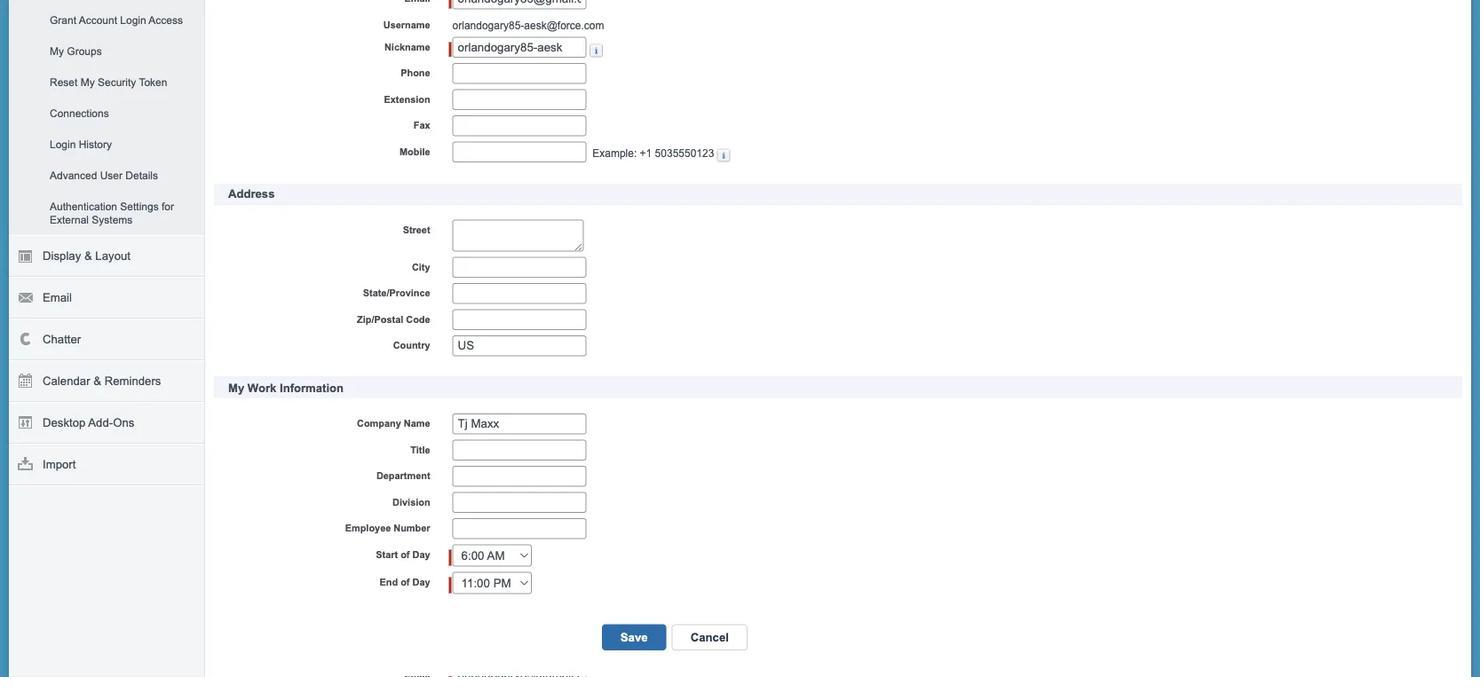 Task type: describe. For each thing, give the bounding box(es) containing it.
token
[[139, 76, 167, 88]]

employee number
[[345, 523, 430, 535]]

username
[[383, 20, 430, 31]]

ons
[[113, 417, 134, 430]]

reset
[[50, 76, 78, 88]]

groups
[[67, 45, 102, 57]]

my groups link
[[9, 36, 204, 67]]

example:
[[593, 148, 637, 160]]

& for calendar
[[93, 375, 101, 388]]

Department text field
[[453, 467, 587, 488]]

display & layout
[[43, 250, 131, 263]]

calendar & reminders link
[[9, 361, 204, 403]]

company name
[[357, 419, 430, 430]]

display
[[43, 250, 81, 263]]

grant account login access
[[50, 14, 183, 26]]

connections link
[[9, 98, 204, 129]]

add-
[[88, 417, 113, 430]]

Nickname text field
[[453, 37, 587, 58]]

reminders
[[104, 375, 161, 388]]

details
[[125, 170, 158, 182]]

display & layout link
[[9, 236, 204, 277]]

day for start of day
[[413, 550, 430, 561]]

extension
[[384, 94, 430, 105]]

advanced
[[50, 170, 97, 182]]

of for start
[[401, 550, 410, 561]]

grant account login access link
[[9, 5, 204, 36]]

my inside "link"
[[80, 76, 95, 88]]

chatter link
[[9, 319, 204, 361]]

zip/postal
[[357, 314, 403, 325]]

layout
[[95, 250, 131, 263]]

Zip/Postal Code text field
[[453, 310, 587, 331]]

history
[[79, 139, 112, 151]]

security
[[98, 76, 136, 88]]

City text field
[[453, 258, 587, 278]]

authentication
[[50, 201, 117, 213]]

Company Name text field
[[453, 414, 587, 435]]

start
[[376, 550, 398, 561]]

city
[[412, 262, 430, 273]]

Fax text field
[[453, 116, 587, 137]]

phone
[[401, 68, 430, 79]]

my for my work information
[[228, 382, 244, 395]]

access
[[149, 14, 183, 26]]

& for display
[[84, 250, 92, 263]]

login history
[[50, 139, 112, 151]]

account
[[79, 14, 117, 26]]

login history link
[[9, 129, 204, 160]]

Example: +1 5035550123 text field
[[453, 142, 587, 163]]

zip/postal code
[[357, 314, 430, 325]]

mobile
[[400, 147, 430, 158]]

desktop add-ons
[[43, 417, 134, 430]]

settings
[[120, 201, 159, 213]]

external
[[50, 214, 89, 226]]

authentication settings for external systems link
[[9, 191, 204, 236]]

State/Province text field
[[453, 284, 587, 305]]

orlandogary85-
[[453, 20, 524, 32]]

title
[[411, 445, 430, 456]]

advanced user details
[[50, 170, 158, 182]]

information
[[280, 382, 344, 395]]

Phone text field
[[453, 63, 587, 84]]



Task type: locate. For each thing, give the bounding box(es) containing it.
aesk@force.com
[[524, 20, 604, 32]]

import
[[43, 459, 76, 472]]

2 horizontal spatial my
[[228, 382, 244, 395]]

0 vertical spatial day
[[413, 550, 430, 561]]

1 vertical spatial &
[[93, 375, 101, 388]]

1 of from the top
[[401, 550, 410, 561]]

grant
[[50, 14, 76, 26]]

1 horizontal spatial &
[[93, 375, 101, 388]]

calendar
[[43, 375, 90, 388]]

desktop
[[43, 417, 86, 430]]

my left 'groups'
[[50, 45, 64, 57]]

user
[[100, 170, 123, 182]]

1 day from the top
[[413, 550, 430, 561]]

0 horizontal spatial my
[[50, 45, 64, 57]]

of right end
[[401, 577, 410, 588]]

email
[[43, 292, 72, 305]]

orlandogary85-aesk@force.com
[[453, 20, 604, 32]]

Street text field
[[453, 220, 584, 252]]

1 vertical spatial my
[[80, 76, 95, 88]]

0 vertical spatial &
[[84, 250, 92, 263]]

& inside calendar & reminders link
[[93, 375, 101, 388]]

end
[[380, 577, 398, 588]]

Country text field
[[453, 336, 587, 357]]

connections
[[50, 107, 109, 119]]

of right start
[[401, 550, 410, 561]]

code
[[406, 314, 430, 325]]

my for my groups
[[50, 45, 64, 57]]

my groups
[[50, 45, 102, 57]]

import link
[[9, 444, 204, 486]]

1 horizontal spatial login
[[120, 14, 146, 26]]

nickname
[[384, 42, 430, 53]]

day down number
[[413, 550, 430, 561]]

0 vertical spatial my
[[50, 45, 64, 57]]

& inside display & layout link
[[84, 250, 92, 263]]

2 of from the top
[[401, 577, 410, 588]]

username element
[[453, 20, 604, 32]]

Extension text field
[[453, 90, 587, 111]]

state/province
[[363, 288, 430, 299]]

login left history
[[50, 139, 76, 151]]

my right 'reset'
[[80, 76, 95, 88]]

email link
[[9, 277, 204, 319]]

name
[[404, 419, 430, 430]]

0 vertical spatial of
[[401, 550, 410, 561]]

my work information
[[228, 382, 344, 395]]

of for end
[[401, 577, 410, 588]]

2 day from the top
[[413, 577, 430, 588]]

chatter
[[43, 333, 81, 347]]

end of day
[[380, 577, 430, 588]]

None submit
[[602, 625, 667, 651]]

login left access
[[120, 14, 146, 26]]

Title text field
[[453, 440, 587, 461]]

Employee Number text field
[[453, 519, 587, 540]]

& left layout
[[84, 250, 92, 263]]

reset my security token link
[[9, 67, 204, 98]]

1 vertical spatial day
[[413, 577, 430, 588]]

+1
[[640, 148, 652, 160]]

0 vertical spatial login
[[120, 14, 146, 26]]

&
[[84, 250, 92, 263], [93, 375, 101, 388]]

2 vertical spatial my
[[228, 382, 244, 395]]

work
[[248, 382, 276, 395]]

advanced user details link
[[9, 160, 204, 191]]

street
[[403, 225, 430, 236]]

country
[[393, 341, 430, 352]]

for
[[162, 201, 174, 213]]

calendar & reminders
[[43, 375, 161, 388]]

Email text field
[[453, 0, 587, 10]]

login
[[120, 14, 146, 26], [50, 139, 76, 151]]

1 vertical spatial of
[[401, 577, 410, 588]]

my
[[50, 45, 64, 57], [80, 76, 95, 88], [228, 382, 244, 395]]

division
[[393, 497, 430, 508]]

0 horizontal spatial login
[[50, 139, 76, 151]]

number
[[394, 523, 430, 535]]

department
[[376, 471, 430, 482]]

address
[[228, 188, 275, 201]]

0 horizontal spatial &
[[84, 250, 92, 263]]

day for end of day
[[413, 577, 430, 588]]

employee
[[345, 523, 391, 535]]

desktop add-ons link
[[9, 403, 204, 444]]

example: +1 5035550123
[[590, 148, 717, 160]]

login inside 'link'
[[120, 14, 146, 26]]

None button
[[672, 625, 748, 651]]

of
[[401, 550, 410, 561], [401, 577, 410, 588]]

start of day
[[376, 550, 430, 561]]

5035550123
[[655, 148, 714, 160]]

systems
[[92, 214, 133, 226]]

my left work
[[228, 382, 244, 395]]

fax
[[414, 120, 430, 131]]

reset my security token
[[50, 76, 167, 88]]

1 vertical spatial login
[[50, 139, 76, 151]]

day right end
[[413, 577, 430, 588]]

day
[[413, 550, 430, 561], [413, 577, 430, 588]]

1 horizontal spatial my
[[80, 76, 95, 88]]

& right calendar
[[93, 375, 101, 388]]

Division text field
[[453, 493, 587, 514]]

authentication settings for external systems
[[50, 201, 174, 226]]

company
[[357, 419, 401, 430]]



Task type: vqa. For each thing, say whether or not it's contained in the screenshot.
Filter By Owner:
no



